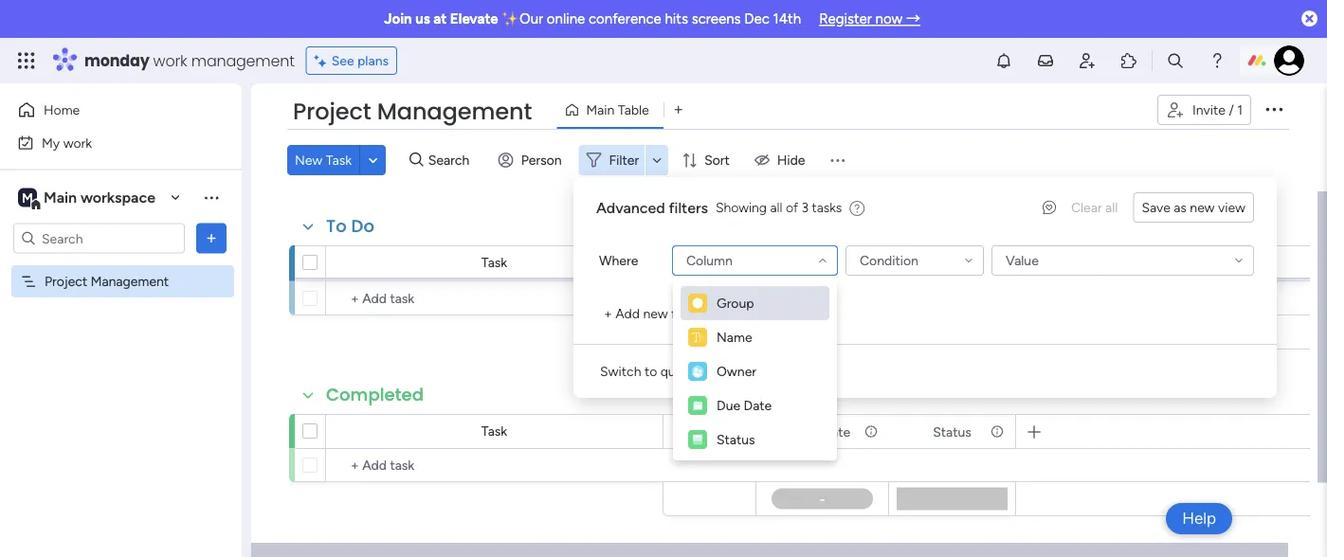 Task type: describe. For each thing, give the bounding box(es) containing it.
owner field for to do
[[685, 252, 734, 273]]

all inside button
[[1106, 200, 1118, 216]]

do
[[351, 214, 375, 238]]

management
[[191, 50, 295, 71]]

as
[[1174, 200, 1187, 216]]

learn more image
[[850, 200, 865, 218]]

see plans button
[[306, 46, 397, 75]]

task for completed
[[482, 423, 507, 439]]

help button
[[1166, 503, 1233, 535]]

1 status field from the top
[[928, 252, 976, 273]]

at
[[434, 10, 447, 27]]

oct 10
[[807, 256, 844, 272]]

options image
[[202, 229, 221, 248]]

new for view
[[1190, 200, 1215, 216]]

v2 user feedback image
[[1043, 198, 1056, 218]]

add view image
[[675, 103, 683, 117]]

to
[[645, 364, 657, 380]]

project management list box
[[0, 262, 242, 554]]

join
[[384, 10, 412, 27]]

3
[[802, 200, 809, 216]]

hide
[[777, 152, 805, 168]]

owner field for completed
[[685, 421, 734, 442]]

value
[[1006, 253, 1039, 269]]

workspace image
[[18, 187, 37, 208]]

person
[[521, 152, 562, 168]]

quick
[[661, 364, 692, 380]]

save as new view button
[[1133, 192, 1254, 223]]

person button
[[491, 145, 573, 175]]

main for main workspace
[[44, 189, 77, 207]]

invite
[[1193, 102, 1226, 118]]

owner for completed
[[690, 424, 730, 440]]

showing
[[716, 200, 767, 216]]

owner for to do
[[690, 254, 730, 270]]

clear all button
[[1064, 192, 1126, 223]]

filters inside switch to quick filters button
[[696, 364, 729, 380]]

my work button
[[11, 128, 204, 158]]

To Do field
[[321, 214, 379, 239]]

dec
[[745, 10, 770, 27]]

+ add new filter button
[[596, 299, 707, 329]]

project management inside list box
[[45, 274, 169, 290]]

✨
[[502, 10, 516, 27]]

my work
[[42, 135, 92, 151]]

0 vertical spatial date
[[822, 254, 851, 270]]

project inside field
[[293, 96, 371, 128]]

clear all
[[1071, 200, 1118, 216]]

hits
[[665, 10, 688, 27]]

hide button
[[747, 145, 817, 175]]

name
[[717, 329, 752, 346]]

completed
[[326, 383, 424, 407]]

1 vertical spatial date
[[744, 398, 772, 414]]

register now → link
[[819, 10, 921, 27]]

sort button
[[674, 145, 741, 175]]

switch to quick filters button
[[593, 357, 737, 387]]

0 vertical spatial due
[[795, 254, 819, 270]]

1 due date field from the top
[[791, 252, 855, 273]]

work for my
[[63, 135, 92, 151]]

project inside list box
[[45, 274, 87, 290]]

column information image for status
[[990, 255, 1005, 270]]

menu image
[[828, 151, 847, 170]]

1 + add task text field from the top
[[336, 287, 654, 310]]

register
[[819, 10, 872, 27]]

m
[[22, 190, 33, 206]]

advanced
[[596, 199, 665, 217]]

Project Management field
[[288, 96, 537, 128]]

1
[[1238, 102, 1243, 118]]

inbox image
[[1036, 51, 1055, 70]]

switch
[[600, 364, 641, 380]]

column information image for status
[[990, 424, 1005, 439]]

invite / 1 button
[[1158, 95, 1252, 125]]

filter
[[609, 152, 639, 168]]

search everything image
[[1166, 51, 1185, 70]]

invite members image
[[1078, 51, 1097, 70]]

our
[[520, 10, 543, 27]]

task for to do
[[482, 255, 507, 271]]

filter button
[[579, 145, 669, 175]]

Search in workspace field
[[40, 228, 158, 249]]

home
[[44, 102, 80, 118]]

select product image
[[17, 51, 36, 70]]

14th
[[773, 10, 801, 27]]

clear
[[1071, 200, 1102, 216]]

filter
[[671, 306, 699, 322]]

oct
[[807, 256, 828, 272]]

2 due date field from the top
[[791, 421, 855, 442]]

see
[[332, 53, 354, 69]]



Task type: locate. For each thing, give the bounding box(es) containing it.
workspace
[[81, 189, 156, 207]]

0 horizontal spatial new
[[643, 306, 668, 322]]

new task
[[295, 152, 352, 168]]

project management
[[293, 96, 532, 128], [45, 274, 169, 290]]

work right 'my'
[[63, 135, 92, 151]]

main workspace
[[44, 189, 156, 207]]

all
[[770, 200, 783, 216], [1106, 200, 1118, 216]]

1 horizontal spatial project management
[[293, 96, 532, 128]]

home button
[[11, 95, 204, 125]]

0 vertical spatial main
[[586, 102, 615, 118]]

monthly
[[358, 257, 407, 273]]

add
[[616, 306, 640, 322]]

condition
[[860, 253, 919, 269]]

sort
[[705, 152, 730, 168]]

0 horizontal spatial work
[[63, 135, 92, 151]]

1 vertical spatial project management
[[45, 274, 169, 290]]

arrow down image
[[646, 149, 669, 172]]

column
[[686, 253, 733, 269]]

2 vertical spatial due date
[[795, 424, 851, 440]]

now
[[876, 10, 903, 27]]

1 horizontal spatial column information image
[[990, 255, 1005, 270]]

project
[[293, 96, 371, 128], [45, 274, 87, 290]]

owner up group
[[690, 254, 730, 270]]

new right add
[[643, 306, 668, 322]]

0 vertical spatial status field
[[928, 252, 976, 273]]

main table
[[586, 102, 649, 118]]

us
[[415, 10, 430, 27]]

0 vertical spatial project
[[293, 96, 371, 128]]

project up new task button
[[293, 96, 371, 128]]

monday work management
[[84, 50, 295, 71]]

main right workspace image
[[44, 189, 77, 207]]

new right "as"
[[1190, 200, 1215, 216]]

→
[[906, 10, 921, 27]]

management up search "field"
[[377, 96, 532, 128]]

0 vertical spatial filters
[[669, 199, 708, 217]]

/
[[1229, 102, 1234, 118]]

0 vertical spatial project management
[[293, 96, 532, 128]]

plans
[[358, 53, 389, 69]]

owner field up group
[[685, 252, 734, 273]]

to do
[[326, 214, 375, 238]]

all right clear
[[1106, 200, 1118, 216]]

angle down image
[[369, 153, 378, 167]]

+ add new filter
[[604, 306, 699, 322]]

1 vertical spatial due
[[717, 398, 741, 414]]

main for main table
[[586, 102, 615, 118]]

2 vertical spatial task
[[482, 423, 507, 439]]

1 horizontal spatial project
[[293, 96, 371, 128]]

workspace options image
[[202, 188, 221, 207]]

1 all from the left
[[770, 200, 783, 216]]

new for filter
[[643, 306, 668, 322]]

2 owner field from the top
[[685, 421, 734, 442]]

1 horizontal spatial column information image
[[990, 424, 1005, 439]]

column information image
[[864, 424, 879, 439], [990, 424, 1005, 439]]

screens
[[692, 10, 741, 27]]

1 horizontal spatial new
[[1190, 200, 1215, 216]]

bob builder image
[[1274, 46, 1305, 76]]

group
[[717, 295, 754, 311]]

0 vertical spatial management
[[377, 96, 532, 128]]

filters right quick
[[696, 364, 729, 380]]

owner down name
[[717, 364, 757, 380]]

1 vertical spatial owner
[[717, 364, 757, 380]]

0 vertical spatial work
[[153, 50, 187, 71]]

Search field
[[424, 147, 480, 174]]

Owner field
[[685, 252, 734, 273], [685, 421, 734, 442]]

project management down the search in workspace field on the top of page
[[45, 274, 169, 290]]

0 vertical spatial owner field
[[685, 252, 734, 273]]

main left table
[[586, 102, 615, 118]]

project down the search in workspace field on the top of page
[[45, 274, 87, 290]]

2 status field from the top
[[928, 421, 976, 442]]

1 horizontal spatial main
[[586, 102, 615, 118]]

new inside button
[[643, 306, 668, 322]]

+ Add task text field
[[336, 287, 654, 310], [336, 454, 654, 477]]

see plans
[[332, 53, 389, 69]]

elevate
[[450, 10, 498, 27]]

2 column information image from the left
[[990, 424, 1005, 439]]

main inside button
[[586, 102, 615, 118]]

date
[[822, 254, 851, 270], [744, 398, 772, 414], [822, 424, 851, 440]]

work
[[153, 50, 187, 71], [63, 135, 92, 151]]

management inside list box
[[91, 274, 169, 290]]

column information image right 10
[[864, 255, 879, 270]]

0 vertical spatial + add task text field
[[336, 287, 654, 310]]

owner
[[690, 254, 730, 270], [717, 364, 757, 380], [690, 424, 730, 440]]

column information image left value
[[990, 255, 1005, 270]]

work inside button
[[63, 135, 92, 151]]

notifications image
[[995, 51, 1014, 70]]

save
[[1142, 200, 1171, 216]]

main inside workspace selection element
[[44, 189, 77, 207]]

2 vertical spatial date
[[822, 424, 851, 440]]

column information image for due date
[[864, 424, 879, 439]]

0 vertical spatial new
[[1190, 200, 1215, 216]]

0 horizontal spatial management
[[91, 274, 169, 290]]

project management inside field
[[293, 96, 532, 128]]

task
[[326, 152, 352, 168], [482, 255, 507, 271], [482, 423, 507, 439]]

0 vertical spatial owner
[[690, 254, 730, 270]]

due
[[795, 254, 819, 270], [717, 398, 741, 414], [795, 424, 819, 440]]

help image
[[1208, 51, 1227, 70]]

0 horizontal spatial column information image
[[864, 424, 879, 439]]

filters
[[669, 199, 708, 217], [696, 364, 729, 380]]

status
[[933, 254, 972, 270], [933, 424, 972, 440], [717, 432, 755, 448]]

of
[[786, 200, 798, 216]]

online
[[547, 10, 585, 27]]

task inside new task button
[[326, 152, 352, 168]]

filters down sort popup button
[[669, 199, 708, 217]]

save as new view
[[1142, 200, 1246, 216]]

apps image
[[1120, 51, 1139, 70]]

sync
[[410, 257, 440, 273]]

2 vertical spatial owner
[[690, 424, 730, 440]]

1 owner field from the top
[[685, 252, 734, 273]]

0 horizontal spatial main
[[44, 189, 77, 207]]

project management up v2 search image
[[293, 96, 532, 128]]

management
[[377, 96, 532, 128], [91, 274, 169, 290]]

join us at elevate ✨ our online conference hits screens dec 14th
[[384, 10, 801, 27]]

workspace selection element
[[18, 186, 158, 211]]

stuck
[[935, 256, 970, 273]]

due date
[[795, 254, 851, 270], [717, 398, 772, 414], [795, 424, 851, 440]]

Completed field
[[321, 383, 429, 408]]

monthly sync
[[358, 257, 440, 273]]

1 horizontal spatial all
[[1106, 200, 1118, 216]]

management inside field
[[377, 96, 532, 128]]

0 horizontal spatial column information image
[[864, 255, 879, 270]]

1 vertical spatial filters
[[696, 364, 729, 380]]

register now →
[[819, 10, 921, 27]]

1 vertical spatial due date field
[[791, 421, 855, 442]]

1 vertical spatial task
[[482, 255, 507, 271]]

2 all from the left
[[1106, 200, 1118, 216]]

1 vertical spatial work
[[63, 135, 92, 151]]

option
[[0, 265, 242, 268]]

invite / 1
[[1193, 102, 1243, 118]]

new task button
[[287, 145, 359, 175]]

main table button
[[557, 95, 664, 125]]

1 horizontal spatial management
[[377, 96, 532, 128]]

all inside advanced filters showing all of 3 tasks
[[770, 200, 783, 216]]

v2 search image
[[410, 150, 424, 171]]

0 horizontal spatial project management
[[45, 274, 169, 290]]

+
[[604, 306, 612, 322]]

monday
[[84, 50, 149, 71]]

1 column information image from the left
[[864, 424, 879, 439]]

conference
[[589, 10, 662, 27]]

column information image for due date
[[864, 255, 879, 270]]

main
[[586, 102, 615, 118], [44, 189, 77, 207]]

1 vertical spatial management
[[91, 274, 169, 290]]

10
[[831, 256, 844, 272]]

help
[[1183, 509, 1217, 529]]

my
[[42, 135, 60, 151]]

new
[[1190, 200, 1215, 216], [643, 306, 668, 322]]

work for monday
[[153, 50, 187, 71]]

1 vertical spatial owner field
[[685, 421, 734, 442]]

1 vertical spatial + add task text field
[[336, 454, 654, 477]]

Due Date field
[[791, 252, 855, 273], [791, 421, 855, 442]]

where
[[599, 253, 638, 269]]

new inside 'button'
[[1190, 200, 1215, 216]]

options image
[[1263, 97, 1286, 120]]

2 vertical spatial due
[[795, 424, 819, 440]]

0 horizontal spatial all
[[770, 200, 783, 216]]

1 vertical spatial due date
[[717, 398, 772, 414]]

0 vertical spatial due date field
[[791, 252, 855, 273]]

2 + add task text field from the top
[[336, 454, 654, 477]]

Status field
[[928, 252, 976, 273], [928, 421, 976, 442]]

0 vertical spatial due date
[[795, 254, 851, 270]]

advanced filters showing all of 3 tasks
[[596, 199, 842, 217]]

1 horizontal spatial work
[[153, 50, 187, 71]]

1 vertical spatial status field
[[928, 421, 976, 442]]

management down the search in workspace field on the top of page
[[91, 274, 169, 290]]

switch to quick filters
[[600, 364, 729, 380]]

0 vertical spatial task
[[326, 152, 352, 168]]

all left of on the top
[[770, 200, 783, 216]]

new
[[295, 152, 323, 168]]

0 horizontal spatial project
[[45, 274, 87, 290]]

to
[[326, 214, 347, 238]]

1 column information image from the left
[[864, 255, 879, 270]]

1 vertical spatial project
[[45, 274, 87, 290]]

tasks
[[812, 200, 842, 216]]

work right monday
[[153, 50, 187, 71]]

2 column information image from the left
[[990, 255, 1005, 270]]

view
[[1218, 200, 1246, 216]]

owner down quick
[[690, 424, 730, 440]]

1 vertical spatial main
[[44, 189, 77, 207]]

table
[[618, 102, 649, 118]]

owner field down quick
[[685, 421, 734, 442]]

column information image
[[864, 255, 879, 270], [990, 255, 1005, 270]]

1 vertical spatial new
[[643, 306, 668, 322]]



Task type: vqa. For each thing, say whether or not it's contained in the screenshot.
'Options' image to the left
yes



